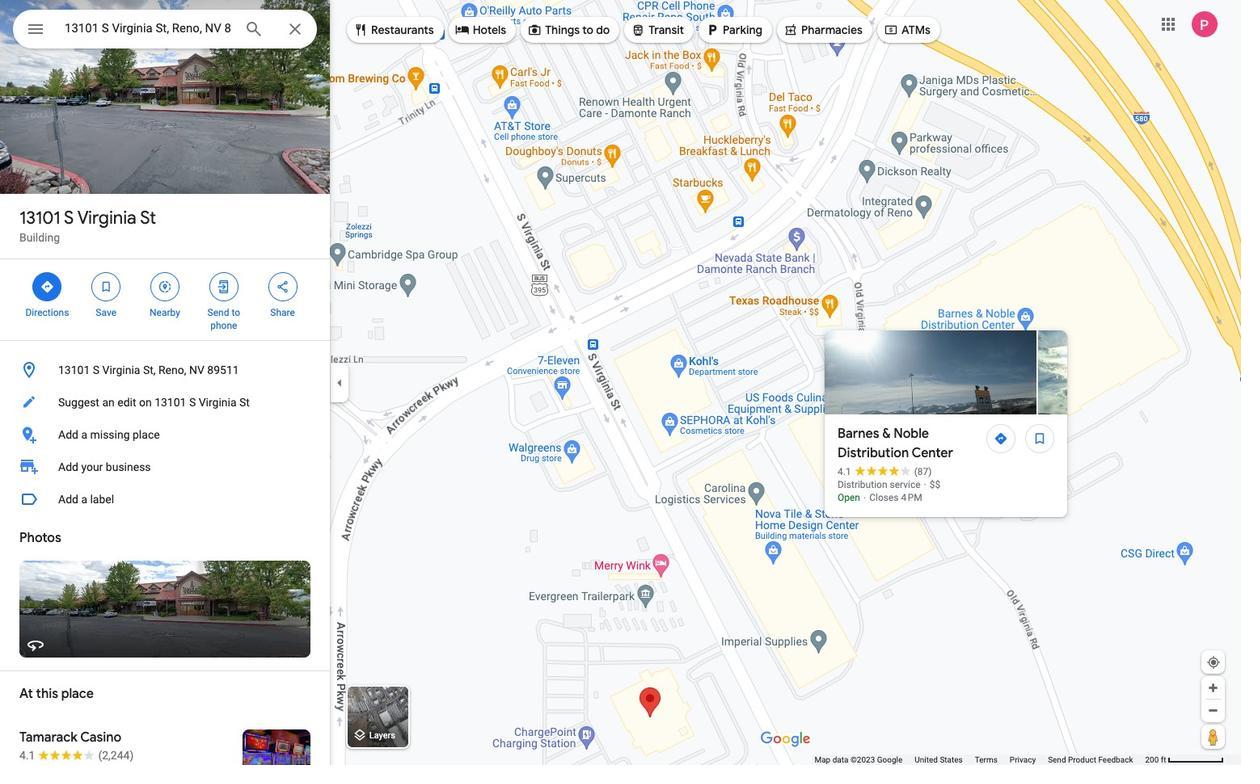 Task type: locate. For each thing, give the bounding box(es) containing it.
send inside send product feedback button
[[1048, 756, 1066, 765]]

1 horizontal spatial photo image
[[1038, 331, 1241, 415]]

1 vertical spatial distribution
[[838, 480, 888, 491]]

tamarack
[[19, 730, 77, 746]]

add left label
[[58, 493, 78, 506]]

13101 right on on the bottom
[[155, 396, 186, 409]]

2 vertical spatial add
[[58, 493, 78, 506]]

0 horizontal spatial 4.1
[[19, 750, 35, 763]]

distribution
[[838, 446, 909, 462], [838, 480, 888, 491]]

virginia for st,
[[102, 364, 140, 377]]

st inside "suggest an edit on 13101 s virginia st" button
[[239, 396, 250, 409]]

nearby
[[150, 307, 180, 319]]

footer containing map data ©2023 google
[[815, 755, 1146, 766]]

0 vertical spatial send
[[207, 307, 229, 319]]

place
[[133, 429, 160, 442], [61, 687, 94, 703]]

1 horizontal spatial send
[[1048, 756, 1066, 765]]

1 vertical spatial 13101
[[58, 364, 90, 377]]

to up phone
[[232, 307, 240, 319]]

center
[[912, 446, 953, 462]]

1 distribution from the top
[[838, 446, 909, 462]]

place right "this"
[[61, 687, 94, 703]]

states
[[940, 756, 963, 765]]

place inside 'button'
[[133, 429, 160, 442]]

zoom in image
[[1207, 683, 1220, 695]]

actions for 13101 s virginia st region
[[0, 260, 330, 340]]

a for missing
[[81, 429, 87, 442]]

$$
[[930, 480, 941, 491]]


[[275, 278, 290, 296]]

add inside button
[[58, 493, 78, 506]]

1 add from the top
[[58, 429, 78, 442]]

parking
[[723, 23, 763, 37]]

virginia inside the "13101 s virginia st building"
[[77, 207, 136, 230]]

virginia down the 89511
[[199, 396, 237, 409]]

13101 S Virginia St, Reno, NV 89511 field
[[13, 10, 317, 49]]

2 add from the top
[[58, 461, 78, 474]]

200 ft
[[1146, 756, 1167, 765]]

2 vertical spatial 13101
[[155, 396, 186, 409]]

0 horizontal spatial st
[[140, 207, 156, 230]]

0 horizontal spatial place
[[61, 687, 94, 703]]

1 vertical spatial a
[[81, 493, 87, 506]]

google account: payton hansen  
(payton.hansen@adept.ai) image
[[1192, 11, 1218, 37]]

distribution service element
[[838, 480, 921, 491]]

1 vertical spatial add
[[58, 461, 78, 474]]

4.1
[[838, 467, 851, 478], [19, 750, 35, 763]]

3 add from the top
[[58, 493, 78, 506]]

0 vertical spatial to
[[583, 23, 594, 37]]

0 horizontal spatial send
[[207, 307, 229, 319]]

virginia
[[77, 207, 136, 230], [102, 364, 140, 377], [199, 396, 237, 409]]

tamarack casino
[[19, 730, 121, 746]]

13101 for st
[[19, 207, 60, 230]]

send inside the send to phone
[[207, 307, 229, 319]]

save image
[[1033, 432, 1047, 446]]

0 vertical spatial a
[[81, 429, 87, 442]]


[[353, 21, 368, 39]]

0 horizontal spatial to
[[232, 307, 240, 319]]

2 horizontal spatial s
[[189, 396, 196, 409]]

at
[[19, 687, 33, 703]]

feedback
[[1099, 756, 1133, 765]]

add a missing place button
[[0, 419, 330, 451]]

noble
[[894, 426, 929, 442]]

1 a from the top
[[81, 429, 87, 442]]

0 vertical spatial place
[[133, 429, 160, 442]]

data
[[833, 756, 849, 765]]


[[217, 278, 231, 296]]

closes
[[870, 493, 899, 504]]

terms
[[975, 756, 998, 765]]

s
[[64, 207, 74, 230], [93, 364, 100, 377], [189, 396, 196, 409]]

suggest an edit on 13101 s virginia st
[[58, 396, 250, 409]]

1 vertical spatial s
[[93, 364, 100, 377]]

pharmacies
[[801, 23, 863, 37]]

13101 up suggest
[[58, 364, 90, 377]]

200
[[1146, 756, 1159, 765]]

 things to do
[[527, 21, 610, 39]]

1 vertical spatial st
[[239, 396, 250, 409]]

1 horizontal spatial 4.1
[[838, 467, 851, 478]]

1 horizontal spatial to
[[583, 23, 594, 37]]

send up phone
[[207, 307, 229, 319]]

1 vertical spatial send
[[1048, 756, 1066, 765]]

1 vertical spatial 4.1
[[19, 750, 35, 763]]

13101 inside the "13101 s virginia st building"
[[19, 207, 60, 230]]

transit
[[649, 23, 684, 37]]

0 vertical spatial add
[[58, 429, 78, 442]]

send left product
[[1048, 756, 1066, 765]]

distribution inside barnes & noble distribution center
[[838, 446, 909, 462]]

st,
[[143, 364, 156, 377]]

0 vertical spatial s
[[64, 207, 74, 230]]

13101
[[19, 207, 60, 230], [58, 364, 90, 377], [155, 396, 186, 409]]

s inside the "13101 s virginia st building"
[[64, 207, 74, 230]]

add down suggest
[[58, 429, 78, 442]]


[[631, 21, 646, 39]]

4.1 up open
[[838, 467, 851, 478]]

 search field
[[13, 10, 317, 52]]

 button
[[13, 10, 58, 52]]

send for send to phone
[[207, 307, 229, 319]]

place down on on the bottom
[[133, 429, 160, 442]]

a inside 'button'
[[81, 429, 87, 442]]

barnes
[[838, 426, 880, 442]]

13101 up building
[[19, 207, 60, 230]]

label
[[90, 493, 114, 506]]

virginia left the st,
[[102, 364, 140, 377]]


[[784, 21, 798, 39]]

add a label button
[[0, 484, 330, 516]]

0 horizontal spatial photo image
[[825, 331, 1037, 415]]

1 horizontal spatial st
[[239, 396, 250, 409]]

2 a from the top
[[81, 493, 87, 506]]

s for st
[[64, 207, 74, 230]]

a left missing
[[81, 429, 87, 442]]

0 vertical spatial distribution
[[838, 446, 909, 462]]

send product feedback
[[1048, 756, 1133, 765]]

1 vertical spatial to
[[232, 307, 240, 319]]

 restaurants
[[353, 21, 434, 39]]

photo image
[[825, 331, 1037, 415], [1038, 331, 1241, 415]]

1 vertical spatial virginia
[[102, 364, 140, 377]]

to left do
[[583, 23, 594, 37]]

0 vertical spatial 4.1
[[838, 467, 851, 478]]

terms button
[[975, 755, 998, 766]]

distribution up ⋅
[[838, 480, 888, 491]]

4.1 inside barnes & noble distribution center tooltip
[[838, 467, 851, 478]]

0 vertical spatial st
[[140, 207, 156, 230]]

on
[[139, 396, 152, 409]]

⋅
[[863, 493, 867, 504]]

virginia up 
[[77, 207, 136, 230]]

barnes & noble distribution center tooltip
[[825, 331, 1241, 518]]

at this place
[[19, 687, 94, 703]]

a
[[81, 429, 87, 442], [81, 493, 87, 506]]

footer
[[815, 755, 1146, 766]]

0 vertical spatial virginia
[[77, 207, 136, 230]]

st
[[140, 207, 156, 230], [239, 396, 250, 409]]

united states
[[915, 756, 963, 765]]

st inside the "13101 s virginia st building"
[[140, 207, 156, 230]]

0 horizontal spatial s
[[64, 207, 74, 230]]

2 distribution from the top
[[838, 480, 888, 491]]

1 horizontal spatial s
[[93, 364, 100, 377]]

show street view coverage image
[[1202, 725, 1225, 750]]

collapse side panel image
[[331, 374, 349, 392]]

1 photo image from the left
[[825, 331, 1037, 415]]

(87)
[[914, 467, 932, 478]]

None field
[[65, 19, 231, 38]]

add your business
[[58, 461, 151, 474]]

0 vertical spatial 13101
[[19, 207, 60, 230]]

$$ element
[[930, 480, 941, 491]]

13101 s virginia st building
[[19, 207, 156, 244]]

directions image
[[994, 432, 1008, 446]]

send for send product feedback
[[1048, 756, 1066, 765]]

1 horizontal spatial place
[[133, 429, 160, 442]]

add left "your"
[[58, 461, 78, 474]]

a left label
[[81, 493, 87, 506]]

add your business link
[[0, 451, 330, 484]]

200 ft button
[[1146, 756, 1224, 765]]

product
[[1068, 756, 1097, 765]]

a inside button
[[81, 493, 87, 506]]

google maps element
[[0, 0, 1241, 766]]

photos
[[19, 531, 61, 547]]

add
[[58, 429, 78, 442], [58, 461, 78, 474], [58, 493, 78, 506]]

4.1 down tamarack
[[19, 750, 35, 763]]

distribution up the 4.1 stars 87 reviews image
[[838, 446, 909, 462]]

4.1 inside 13101 s virginia st main content
[[19, 750, 35, 763]]

 hotels
[[455, 21, 506, 39]]

add inside 'button'
[[58, 429, 78, 442]]

to inside  things to do
[[583, 23, 594, 37]]



Task type: vqa. For each thing, say whether or not it's contained in the screenshot.


Task type: describe. For each thing, give the bounding box(es) containing it.
 parking
[[705, 21, 763, 39]]

send product feedback button
[[1048, 755, 1133, 766]]

zoom out image
[[1207, 705, 1220, 717]]

 transit
[[631, 21, 684, 39]]

united states button
[[915, 755, 963, 766]]


[[158, 278, 172, 296]]

4.1 for (2,244)
[[19, 750, 35, 763]]

13101 s virginia st, reno, nv 89511 button
[[0, 354, 330, 387]]


[[884, 21, 898, 39]]

13101 s virginia st main content
[[0, 0, 330, 766]]

add for add a label
[[58, 493, 78, 506]]

suggest an edit on 13101 s virginia st button
[[0, 387, 330, 419]]

add a label
[[58, 493, 114, 506]]

missing
[[90, 429, 130, 442]]


[[99, 278, 113, 296]]

atms
[[902, 23, 931, 37]]

suggest
[[58, 396, 99, 409]]

13101 s virginia st, reno, nv 89511
[[58, 364, 239, 377]]

send to phone
[[207, 307, 240, 332]]

open
[[838, 493, 860, 504]]

virginia for st
[[77, 207, 136, 230]]

save
[[96, 307, 116, 319]]

phone
[[210, 320, 237, 332]]

privacy
[[1010, 756, 1036, 765]]

89511
[[207, 364, 239, 377]]

things
[[545, 23, 580, 37]]

 pharmacies
[[784, 21, 863, 39]]

barnes & noble distribution center
[[838, 426, 953, 462]]

an
[[102, 396, 115, 409]]

business
[[106, 461, 151, 474]]


[[705, 21, 720, 39]]

a for label
[[81, 493, 87, 506]]

hotels
[[473, 23, 506, 37]]

united
[[915, 756, 938, 765]]

layers
[[369, 731, 395, 742]]

distribution inside the distribution service · $$ open ⋅ closes 4 pm
[[838, 480, 888, 491]]

nv
[[189, 364, 204, 377]]

barnes & noble distribution center element
[[838, 425, 982, 463]]

4.1 stars 2,244 reviews image
[[19, 748, 134, 764]]

google
[[877, 756, 903, 765]]

&
[[883, 426, 891, 442]]

building
[[19, 231, 60, 244]]

2 vertical spatial s
[[189, 396, 196, 409]]

restaurants
[[371, 23, 434, 37]]

none field inside 13101 s virginia st, reno, nv 89511 field
[[65, 19, 231, 38]]


[[40, 278, 55, 296]]

add a missing place
[[58, 429, 160, 442]]

s for st,
[[93, 364, 100, 377]]

directions
[[25, 307, 69, 319]]

(2,244)
[[98, 750, 134, 763]]

footer inside google maps element
[[815, 755, 1146, 766]]

edit
[[117, 396, 136, 409]]


[[527, 21, 542, 39]]

1 vertical spatial place
[[61, 687, 94, 703]]

4.1 stars 87 reviews image
[[838, 466, 932, 479]]

show your location image
[[1207, 656, 1221, 670]]

13101 for st,
[[58, 364, 90, 377]]

map data ©2023 google
[[815, 756, 903, 765]]

4 pm
[[901, 493, 923, 504]]


[[26, 18, 45, 40]]

2 photo image from the left
[[1038, 331, 1241, 415]]

this
[[36, 687, 58, 703]]

 atms
[[884, 21, 931, 39]]

reno,
[[159, 364, 186, 377]]

casino
[[80, 730, 121, 746]]

distribution service · $$ open ⋅ closes 4 pm
[[838, 480, 941, 504]]

map
[[815, 756, 831, 765]]

share
[[270, 307, 295, 319]]

4.1 for (87)
[[838, 467, 851, 478]]

add for add your business
[[58, 461, 78, 474]]

to inside the send to phone
[[232, 307, 240, 319]]

privacy button
[[1010, 755, 1036, 766]]

do
[[596, 23, 610, 37]]

·
[[924, 480, 927, 491]]

2 vertical spatial virginia
[[199, 396, 237, 409]]

ft
[[1161, 756, 1167, 765]]

©2023
[[851, 756, 875, 765]]

service
[[890, 480, 921, 491]]


[[455, 21, 470, 39]]

your
[[81, 461, 103, 474]]

add for add a missing place
[[58, 429, 78, 442]]



